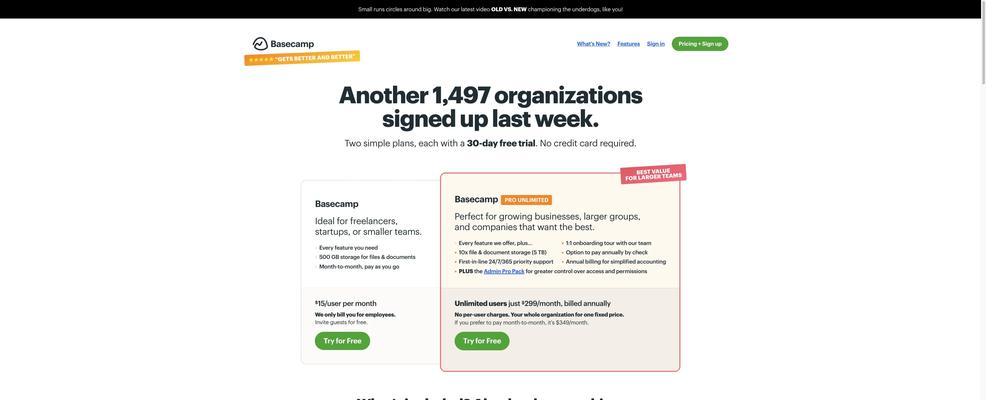 Task type: vqa. For each thing, say whether or not it's contained in the screenshot.
clients
no



Task type: locate. For each thing, give the bounding box(es) containing it.
1 vertical spatial with
[[616, 239, 628, 246]]

1 horizontal spatial our
[[629, 239, 637, 246]]

0 vertical spatial unlimited
[[518, 197, 549, 203]]

larger up best.
[[584, 211, 608, 221]]

try for free down the prefer
[[464, 337, 501, 345]]

for left value
[[626, 174, 638, 182]]

pay inside the every feature you need 500 gb storage for files & documents month-to-month, pay as you go
[[365, 263, 374, 270]]

1 horizontal spatial try
[[464, 337, 474, 345]]

sign in
[[648, 40, 665, 47]]

with inside the 1:1 onboarding tour with our team 10x file & document storage (5 tb)
[[616, 239, 628, 246]]

you left the need
[[355, 244, 364, 251]]

to down onboarding
[[585, 249, 591, 255]]

1 vertical spatial annually
[[584, 299, 611, 308]]

0 vertical spatial no
[[540, 138, 552, 148]]

for up companies
[[486, 211, 497, 221]]

features link
[[618, 37, 640, 51]]

0 horizontal spatial sign
[[648, 40, 659, 47]]

annually
[[602, 249, 624, 255], [584, 299, 611, 308]]

1 vertical spatial unlimited
[[455, 299, 488, 308]]

0 horizontal spatial to
[[487, 319, 492, 326]]

1 vertical spatial the
[[560, 221, 573, 232]]

the
[[563, 6, 571, 12], [560, 221, 573, 232], [475, 268, 483, 274]]

underdogs,
[[573, 6, 601, 12]]

smaller
[[363, 226, 393, 237]]

free for teams.
[[347, 337, 362, 345]]

1 horizontal spatial feature
[[475, 239, 493, 246]]

for left free.
[[348, 319, 355, 325]]

month, inside the every feature you need 500 gb storage for files & documents month-to-month, pay as you go
[[345, 263, 363, 270]]

try for free for and companies that want the best.
[[464, 337, 501, 345]]

2 vertical spatial and
[[606, 268, 615, 274]]

0 horizontal spatial with
[[441, 138, 458, 148]]

we
[[494, 239, 502, 246]]

what's new? link
[[578, 37, 611, 51]]

2 horizontal spatial pay
[[592, 249, 601, 255]]

try for free link down the prefer
[[455, 332, 510, 351]]

pro down 24/7/365
[[502, 268, 511, 274]]

admin
[[484, 268, 501, 274]]

option to pay annually by check first-in-line 24/7/365 priority support
[[459, 249, 648, 265]]

try for free link down "guests"
[[315, 332, 370, 350]]

2 vertical spatial the
[[475, 268, 483, 274]]

new
[[514, 6, 527, 12]]

no up if
[[455, 311, 463, 318]]

1 horizontal spatial sign
[[703, 40, 714, 47]]

free.
[[357, 319, 368, 325]]

every up 10x
[[459, 239, 473, 246]]

0 horizontal spatial every
[[320, 244, 334, 251]]

& inside the every feature you need 500 gb storage for files & documents month-to-month, pay as you go
[[381, 254, 385, 260]]

pay up billing
[[592, 249, 601, 255]]

runs
[[374, 6, 385, 12]]

1 sign from the left
[[648, 40, 659, 47]]

299/month,
[[525, 299, 563, 308]]

and right better
[[317, 54, 330, 61]]

billing
[[586, 258, 601, 265]]

you right bill
[[346, 311, 356, 318]]

support
[[534, 258, 554, 265]]

unlimited
[[518, 197, 549, 203], [455, 299, 488, 308]]

1 horizontal spatial storage
[[511, 249, 531, 255]]

for inside no per-user charges. your whole organization for one fixed price. if you prefer to pay month-to-month, it's $349/month.
[[576, 311, 583, 318]]

$
[[315, 300, 318, 305], [522, 300, 525, 306]]

companies
[[473, 221, 517, 232]]

unlimited up growing
[[518, 197, 549, 203]]

0 vertical spatial the
[[563, 6, 571, 12]]

option
[[566, 249, 584, 255]]

and right the access
[[606, 268, 615, 274]]

0 horizontal spatial $
[[315, 300, 318, 305]]

gb
[[332, 254, 339, 260]]

you
[[355, 244, 364, 251], [382, 263, 392, 270], [346, 311, 356, 318], [460, 319, 469, 326]]

our up by
[[629, 239, 637, 246]]

month, down 'whole'
[[529, 319, 547, 326]]

our left latest
[[452, 6, 460, 12]]

control
[[555, 268, 573, 274]]

to right the prefer
[[487, 319, 492, 326]]

1 vertical spatial to-
[[522, 319, 529, 326]]

0 horizontal spatial to-
[[338, 263, 345, 270]]

per
[[343, 299, 354, 307]]

feature up file
[[475, 239, 493, 246]]

last
[[492, 104, 531, 132]]

pay left as
[[365, 263, 374, 270]]

every feature we offer, plus…
[[459, 239, 533, 246]]

0 horizontal spatial try for free link
[[315, 332, 370, 350]]

1 vertical spatial larger
[[584, 211, 608, 221]]

1 horizontal spatial month,
[[529, 319, 547, 326]]

15/user
[[318, 299, 341, 307]]

1 horizontal spatial every
[[459, 239, 473, 246]]

0 vertical spatial to-
[[338, 263, 345, 270]]

try for free down "guests"
[[324, 337, 362, 345]]

offer,
[[503, 239, 516, 246]]

larger inside "for larger teams"
[[638, 173, 662, 181]]

2 horizontal spatial and
[[606, 268, 615, 274]]

and down the perfect
[[455, 221, 470, 232]]

0 horizontal spatial storage
[[341, 254, 360, 260]]

annually down tour
[[602, 249, 624, 255]]

what's new?
[[578, 40, 611, 47]]

every up 500
[[320, 244, 334, 251]]

features
[[618, 40, 640, 47]]

storage inside the 1:1 onboarding tour with our team 10x file & document storage (5 tb)
[[511, 249, 531, 255]]

basecamp up "ideal"
[[315, 198, 359, 209]]

annually up fixed
[[584, 299, 611, 308]]

0 horizontal spatial no
[[455, 311, 463, 318]]

0 horizontal spatial free
[[347, 337, 362, 345]]

invite
[[315, 319, 329, 325]]

1 horizontal spatial basecamp
[[315, 198, 359, 209]]

feature for we
[[475, 239, 493, 246]]

1 horizontal spatial &
[[479, 249, 482, 255]]

we
[[315, 311, 324, 318]]

1 horizontal spatial to-
[[522, 319, 529, 326]]

required.
[[600, 138, 637, 148]]

1 horizontal spatial try for free link
[[455, 332, 510, 351]]

championing
[[528, 6, 562, 12]]

basecamp up the perfect
[[455, 194, 498, 204]]

10x
[[459, 249, 468, 255]]

& right file
[[479, 249, 482, 255]]

$ right just on the right
[[522, 300, 525, 306]]

free down free.
[[347, 337, 362, 345]]

try for free link
[[315, 332, 370, 350], [455, 332, 510, 351]]

up right +
[[716, 40, 722, 47]]

0 vertical spatial larger
[[638, 173, 662, 181]]

week.
[[535, 104, 599, 132]]

1 vertical spatial pay
[[365, 263, 374, 270]]

try for free link for ideal for freelancers, startups, or smaller teams.
[[315, 332, 370, 350]]

0 horizontal spatial larger
[[584, 211, 608, 221]]

1 horizontal spatial no
[[540, 138, 552, 148]]

billed
[[564, 299, 582, 308]]

& right files
[[381, 254, 385, 260]]

1 horizontal spatial and
[[455, 221, 470, 232]]

sign left in
[[648, 40, 659, 47]]

to
[[585, 249, 591, 255], [487, 319, 492, 326]]

pricing + sign up
[[679, 40, 722, 47]]

2 horizontal spatial basecamp
[[455, 194, 498, 204]]

1 horizontal spatial to
[[585, 249, 591, 255]]

try for and companies that want the best.
[[464, 337, 474, 345]]

feature up gb
[[335, 244, 353, 251]]

0 horizontal spatial feature
[[335, 244, 353, 251]]

simple
[[364, 138, 390, 148]]

1 horizontal spatial with
[[616, 239, 628, 246]]

1:1
[[566, 239, 572, 246]]

no inside no per-user charges. your whole organization for one fixed price. if you prefer to pay month-to-month, it's $349/month.
[[455, 311, 463, 318]]

try down the invite
[[324, 337, 335, 345]]

try down the prefer
[[464, 337, 474, 345]]

0 vertical spatial our
[[452, 6, 460, 12]]

free down charges.
[[487, 337, 501, 345]]

every inside the every feature you need 500 gb storage for files & documents month-to-month, pay as you go
[[320, 244, 334, 251]]

feature inside the every feature you need 500 gb storage for files & documents month-to-month, pay as you go
[[335, 244, 353, 251]]

1 horizontal spatial larger
[[638, 173, 662, 181]]

1 horizontal spatial try for free
[[464, 337, 501, 345]]

to- down 'whole'
[[522, 319, 529, 326]]

1 vertical spatial no
[[455, 311, 463, 318]]

for up free.
[[357, 311, 365, 318]]

admin pro pack link
[[484, 268, 525, 274]]

free
[[347, 337, 362, 345], [487, 337, 501, 345]]

pay down charges.
[[493, 319, 502, 326]]

just
[[509, 299, 521, 308]]

to inside option to pay annually by check first-in-line 24/7/365 priority support
[[585, 249, 591, 255]]

0 horizontal spatial unlimited
[[455, 299, 488, 308]]

startups,
[[315, 226, 351, 237]]

the down businesses,
[[560, 221, 573, 232]]

0 vertical spatial to
[[585, 249, 591, 255]]

basecamp for ideal for freelancers, startups, or smaller teams.
[[315, 198, 359, 209]]

for left one
[[576, 311, 583, 318]]

0 horizontal spatial &
[[381, 254, 385, 260]]

larger left teams
[[638, 173, 662, 181]]

ideal
[[315, 215, 335, 226]]

users
[[489, 299, 507, 308]]

basecamp up "gets
[[271, 38, 314, 49]]

the left underdogs, on the right top of page
[[563, 6, 571, 12]]

and inside annual billing for simplified accounting plus the admin pro pack for greater control over access and permissions
[[606, 268, 615, 274]]

1 vertical spatial month,
[[529, 319, 547, 326]]

2 vertical spatial pay
[[493, 319, 502, 326]]

pro up growing
[[505, 197, 517, 203]]

to- inside the every feature you need 500 gb storage for files & documents month-to-month, pay as you go
[[338, 263, 345, 270]]

unlimited users just $ 299/month, billed annually
[[455, 299, 611, 308]]

pay
[[592, 249, 601, 255], [365, 263, 374, 270], [493, 319, 502, 326]]

0 horizontal spatial try for free
[[324, 337, 362, 345]]

simplified
[[611, 258, 636, 265]]

our inside the 1:1 onboarding tour with our team 10x file & document storage (5 tb)
[[629, 239, 637, 246]]

0 vertical spatial up
[[716, 40, 722, 47]]

plus
[[459, 268, 473, 274]]

1 horizontal spatial unlimited
[[518, 197, 549, 203]]

small
[[359, 6, 373, 12]]

for left files
[[361, 254, 368, 260]]

0 horizontal spatial try
[[324, 337, 335, 345]]

with left a
[[441, 138, 458, 148]]

to-
[[338, 263, 345, 270], [522, 319, 529, 326]]

1 horizontal spatial up
[[716, 40, 722, 47]]

value
[[652, 167, 671, 175]]

1 vertical spatial pro
[[502, 268, 511, 274]]

1 vertical spatial and
[[455, 221, 470, 232]]

0 vertical spatial with
[[441, 138, 458, 148]]

0 horizontal spatial month,
[[345, 263, 363, 270]]

1 horizontal spatial $
[[522, 300, 525, 306]]

with up by
[[616, 239, 628, 246]]

tb)
[[538, 249, 547, 255]]

0 vertical spatial pro
[[505, 197, 517, 203]]

we only bill you for employees. invite guests for free.
[[315, 311, 396, 325]]

0 horizontal spatial pay
[[365, 263, 374, 270]]

for up 'startups,'
[[337, 215, 348, 226]]

storage right gb
[[341, 254, 360, 260]]

need
[[365, 244, 378, 251]]

1 vertical spatial up
[[460, 104, 488, 132]]

pro inside annual billing for simplified accounting plus the admin pro pack for greater control over access and permissions
[[502, 268, 511, 274]]

1 horizontal spatial free
[[487, 337, 501, 345]]

no right .
[[540, 138, 552, 148]]

old
[[492, 6, 503, 12]]

unlimited up per-
[[455, 299, 488, 308]]

up up 30-
[[460, 104, 488, 132]]

month,
[[345, 263, 363, 270], [529, 319, 547, 326]]

tour
[[605, 239, 615, 246]]

the down in-
[[475, 268, 483, 274]]

annually inside option to pay annually by check first-in-line 24/7/365 priority support
[[602, 249, 624, 255]]

0 vertical spatial pay
[[592, 249, 601, 255]]

to- down gb
[[338, 263, 345, 270]]

0 horizontal spatial and
[[317, 54, 330, 61]]

0 vertical spatial annually
[[602, 249, 624, 255]]

two
[[345, 138, 361, 148]]

pack
[[512, 268, 525, 274]]

for inside ideal for freelancers, startups, or smaller teams.
[[337, 215, 348, 226]]

sign
[[648, 40, 659, 47], [703, 40, 714, 47]]

1 horizontal spatial pay
[[493, 319, 502, 326]]

sign right +
[[703, 40, 714, 47]]

price.
[[609, 311, 625, 318]]

$ up we
[[315, 300, 318, 305]]

month, left as
[[345, 263, 363, 270]]

try for startups, or smaller teams.
[[324, 337, 335, 345]]

video
[[476, 6, 490, 12]]

groups,
[[610, 211, 641, 221]]

0 vertical spatial and
[[317, 54, 330, 61]]

you inside "we only bill you for employees. invite guests for free."
[[346, 311, 356, 318]]

in-
[[472, 258, 479, 265]]

0 vertical spatial month,
[[345, 263, 363, 270]]

you right if
[[460, 319, 469, 326]]

storage up priority
[[511, 249, 531, 255]]

larger
[[638, 173, 662, 181], [584, 211, 608, 221]]

"gets better and better"
[[275, 52, 356, 62]]

1 vertical spatial our
[[629, 239, 637, 246]]

1 vertical spatial to
[[487, 319, 492, 326]]



Task type: describe. For each thing, give the bounding box(es) containing it.
month
[[355, 299, 377, 307]]

a
[[460, 138, 465, 148]]

access
[[587, 268, 604, 274]]

30-
[[467, 138, 483, 148]]

like
[[603, 6, 611, 12]]

0 horizontal spatial basecamp
[[271, 38, 314, 49]]

per-
[[464, 311, 475, 318]]

annual billing for simplified accounting plus the admin pro pack for greater control over access and permissions
[[459, 258, 667, 274]]

for inside the every feature you need 500 gb storage for files & documents month-to-month, pay as you go
[[361, 254, 368, 260]]

employees.
[[365, 311, 396, 318]]

(5
[[532, 249, 537, 255]]

vs.
[[504, 6, 513, 12]]

for right pack
[[526, 268, 533, 274]]

each
[[419, 138, 439, 148]]

to- inside no per-user charges. your whole organization for one fixed price. if you prefer to pay month-to-month, it's $349/month.
[[522, 319, 529, 326]]

0 horizontal spatial our
[[452, 6, 460, 12]]

around
[[404, 6, 422, 12]]

feature for you
[[335, 244, 353, 251]]

"gets
[[275, 55, 293, 62]]

plans,
[[393, 138, 417, 148]]

the inside annual billing for simplified accounting plus the admin pro pack for greater control over access and permissions
[[475, 268, 483, 274]]

pro unlimited
[[505, 197, 549, 203]]

perfect
[[455, 211, 484, 221]]

as
[[375, 263, 381, 270]]

what's
[[578, 40, 595, 47]]

for down the prefer
[[476, 337, 485, 345]]

your
[[511, 311, 523, 318]]

$ inside $ 15/user per month
[[315, 300, 318, 305]]

larger inside 'perfect for growing businesses, larger groups, and companies that want the best.'
[[584, 211, 608, 221]]

you!
[[613, 6, 623, 12]]

no per-user charges. your whole organization for one fixed price. if you prefer to pay month-to-month, it's $349/month.
[[455, 311, 625, 326]]

pay inside no per-user charges. your whole organization for one fixed price. if you prefer to pay month-to-month, it's $349/month.
[[493, 319, 502, 326]]

best
[[637, 168, 651, 175]]

free
[[500, 138, 517, 148]]

two simple plans, each with a 30-day free trial . no credit card required.
[[345, 138, 637, 148]]

freelancers,
[[350, 215, 398, 226]]

bill
[[337, 311, 345, 318]]

by
[[625, 249, 632, 255]]

and inside "gets better and better"
[[317, 54, 330, 61]]

annual
[[566, 258, 584, 265]]

plus…
[[517, 239, 533, 246]]

try for free for startups, or smaller teams.
[[324, 337, 362, 345]]

signed up last week.
[[383, 104, 599, 132]]

files
[[370, 254, 380, 260]]

file
[[469, 249, 477, 255]]

user
[[475, 311, 486, 318]]

another 1,497 organizations
[[339, 81, 643, 108]]

teams
[[662, 172, 683, 180]]

$349/month.
[[556, 319, 589, 326]]

only
[[325, 311, 336, 318]]

+
[[699, 40, 702, 47]]

whole
[[524, 311, 540, 318]]

accounting
[[637, 258, 667, 265]]

onboarding
[[574, 239, 603, 246]]

latest
[[461, 6, 475, 12]]

for larger teams
[[626, 172, 683, 182]]

best.
[[575, 221, 595, 232]]

fixed
[[595, 311, 608, 318]]

businesses,
[[535, 211, 582, 221]]

sign in link
[[648, 37, 665, 51]]

.
[[536, 138, 538, 148]]

every for every feature we offer, plus…
[[459, 239, 473, 246]]

you right as
[[382, 263, 392, 270]]

free for and
[[487, 337, 501, 345]]

1:1 onboarding tour with our team 10x file & document storage (5 tb)
[[459, 239, 652, 255]]

month, inside no per-user charges. your whole organization for one fixed price. if you prefer to pay month-to-month, it's $349/month.
[[529, 319, 547, 326]]

the inside 'perfect for growing businesses, larger groups, and companies that want the best.'
[[560, 221, 573, 232]]

that
[[520, 221, 536, 232]]

or
[[353, 226, 361, 237]]

for inside 'perfect for growing businesses, larger groups, and companies that want the best.'
[[486, 211, 497, 221]]

day
[[483, 138, 498, 148]]

$ 15/user per month
[[315, 299, 377, 307]]

every for every feature you need 500 gb storage for files & documents month-to-month, pay as you go
[[320, 244, 334, 251]]

for right billing
[[603, 258, 610, 265]]

organizations
[[495, 81, 643, 108]]

another
[[339, 81, 429, 108]]

circles
[[386, 6, 403, 12]]

& inside the 1:1 onboarding tour with our team 10x file & document storage (5 tb)
[[479, 249, 482, 255]]

try for free link for perfect for growing businesses, larger groups, and companies that want the best.
[[455, 332, 510, 351]]

prefer
[[470, 319, 485, 326]]

storage inside the every feature you need 500 gb storage for files & documents month-to-month, pay as you go
[[341, 254, 360, 260]]

want
[[538, 221, 558, 232]]

better"
[[331, 52, 356, 60]]

first-
[[459, 258, 472, 265]]

month-
[[504, 319, 522, 326]]

2 sign from the left
[[703, 40, 714, 47]]

to inside no per-user charges. your whole organization for one fixed price. if you prefer to pay month-to-month, it's $349/month.
[[487, 319, 492, 326]]

one
[[584, 311, 594, 318]]

document
[[484, 249, 510, 255]]

charges.
[[487, 311, 510, 318]]

500
[[320, 254, 330, 260]]

small runs circles around big. watch our latest video old vs. new championing the underdogs, like you!
[[359, 6, 623, 12]]

pay inside option to pay annually by check first-in-line 24/7/365 priority support
[[592, 249, 601, 255]]

for down "guests"
[[336, 337, 346, 345]]

organization
[[541, 311, 575, 318]]

basecamp for perfect for growing businesses, larger groups, and companies that want the best.
[[455, 194, 498, 204]]

trial
[[519, 138, 536, 148]]

and inside 'perfect for growing businesses, larger groups, and companies that want the best.'
[[455, 221, 470, 232]]

0 horizontal spatial up
[[460, 104, 488, 132]]

line
[[479, 258, 488, 265]]

for inside "for larger teams"
[[626, 174, 638, 182]]

team
[[639, 239, 652, 246]]

best value
[[637, 167, 671, 175]]

every feature you need 500 gb storage for files & documents month-to-month, pay as you go
[[320, 244, 416, 270]]

greater
[[535, 268, 553, 274]]

ideal for freelancers, startups, or smaller teams.
[[315, 215, 422, 237]]

you inside no per-user charges. your whole organization for one fixed price. if you prefer to pay month-to-month, it's $349/month.
[[460, 319, 469, 326]]

new?
[[596, 40, 611, 47]]

pricing
[[679, 40, 697, 47]]

$ inside unlimited users just $ 299/month, billed annually
[[522, 300, 525, 306]]

priority
[[514, 258, 532, 265]]



